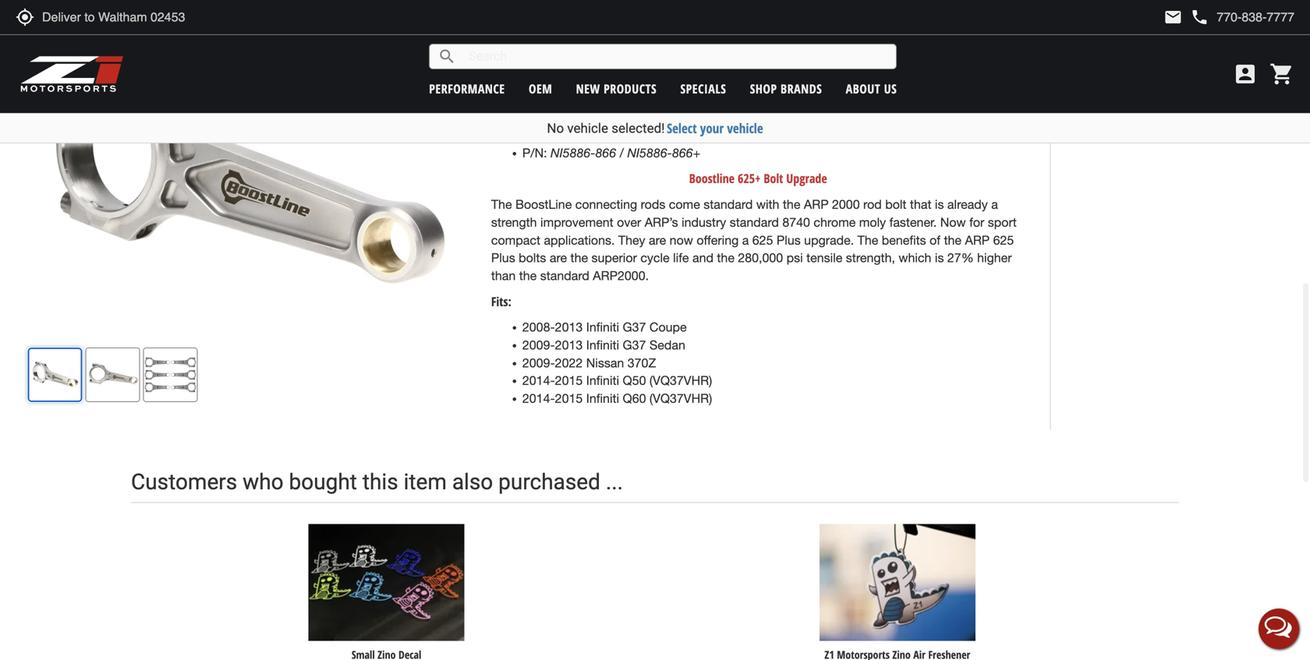 Task type: locate. For each thing, give the bounding box(es) containing it.
1 pin from the top
[[523, 57, 540, 71]]

plus
[[777, 233, 801, 247], [491, 251, 515, 265]]

1 horizontal spatial plus
[[777, 233, 801, 247]]

1 vertical spatial is
[[935, 251, 944, 265]]

higher
[[978, 251, 1012, 265]]

0 vertical spatial the
[[491, 197, 512, 212]]

a up sport
[[992, 197, 998, 212]]

the
[[783, 197, 801, 212], [944, 233, 962, 247], [571, 251, 588, 265], [717, 251, 735, 265], [519, 269, 537, 283]]

1 horizontal spatial a
[[992, 197, 998, 212]]

1 horizontal spatial 625
[[994, 233, 1014, 247]]

0 vertical spatial g37
[[623, 320, 646, 335]]

boostline 625+ bolt upgrade
[[689, 170, 827, 187]]

us
[[884, 80, 897, 97]]

ni5886- down the no vehicle selected! select your vehicle
[[628, 145, 672, 160]]

new products
[[576, 80, 657, 97]]

1 g37 from the top
[[623, 320, 646, 335]]

steel
[[648, 39, 676, 53]]

a up 280,000
[[742, 233, 749, 247]]

0 horizontal spatial vehicle
[[567, 121, 608, 136]]

625
[[753, 233, 773, 247], [994, 233, 1014, 247]]

standard down with
[[730, 215, 779, 230]]

end down material:
[[544, 57, 566, 71]]

0 vertical spatial plus
[[777, 233, 801, 247]]

tensile
[[807, 251, 843, 265]]

(vq37vhr) down sedan
[[650, 374, 712, 388]]

material:
[[523, 39, 571, 53]]

866+
[[672, 145, 701, 160]]

1 horizontal spatial ni5886-
[[628, 145, 672, 160]]

0 vertical spatial arp
[[804, 197, 829, 212]]

0 horizontal spatial are
[[550, 251, 567, 265]]

g37 left coupe
[[623, 320, 646, 335]]

Search search field
[[457, 45, 897, 69]]

boostline
[[516, 197, 572, 212]]

1 is from the top
[[935, 197, 944, 212]]

arp
[[804, 197, 829, 212], [965, 233, 990, 247]]

bolts
[[519, 251, 546, 265]]

rod down product
[[523, 110, 546, 125]]

the
[[491, 197, 512, 212], [858, 233, 879, 247]]

27%
[[948, 251, 974, 265]]

end up product
[[544, 74, 566, 89]]

(vq37vhr)
[[650, 374, 712, 388], [650, 392, 712, 406]]

1 vertical spatial g37
[[623, 338, 646, 353]]

the up strength,
[[858, 233, 879, 247]]

2 end from the top
[[544, 74, 566, 89]]

1 vertical spatial pin
[[523, 74, 540, 89]]

4 infiniti from the top
[[586, 392, 619, 406]]

are right bolts
[[550, 251, 567, 265]]

0 vertical spatial standard
[[704, 197, 753, 212]]

pin down material:
[[523, 57, 540, 71]]

1 vertical spatial 2014-
[[523, 392, 555, 406]]

1 625 from the left
[[753, 233, 773, 247]]

is down of
[[935, 251, 944, 265]]

2022
[[555, 356, 583, 370]]

0 vertical spatial a
[[992, 197, 998, 212]]

search
[[438, 47, 457, 66]]

offering
[[697, 233, 739, 247]]

strength,
[[846, 251, 896, 265]]

0 vertical spatial 2009-
[[523, 338, 555, 353]]

rod up p/n: in the top of the page
[[523, 128, 546, 142]]

bore:
[[569, 57, 599, 71]]

1 horizontal spatial the
[[858, 233, 879, 247]]

2015
[[555, 374, 583, 388], [555, 392, 583, 406]]

1 vertical spatial rod
[[523, 110, 546, 125]]

bought
[[289, 470, 357, 496]]

forged
[[574, 39, 614, 53]]

0 vertical spatial 2013
[[555, 320, 583, 335]]

(vq37vhr) right the q60
[[650, 392, 712, 406]]

shop
[[750, 80, 777, 97]]

2000
[[832, 197, 860, 212]]

pin up product
[[523, 74, 540, 89]]

superior
[[592, 251, 637, 265]]

ni5886-
[[551, 145, 596, 160], [628, 145, 672, 160]]

0 horizontal spatial arp
[[804, 197, 829, 212]]

0 horizontal spatial the
[[491, 197, 512, 212]]

phone
[[1191, 8, 1209, 27]]

applications.
[[544, 233, 615, 247]]

20.73
[[609, 74, 640, 89]]

chrome
[[814, 215, 856, 230]]

1 vertical spatial a
[[742, 233, 749, 247]]

standard up industry
[[704, 197, 753, 212]]

0 vertical spatial 2015
[[555, 374, 583, 388]]

625 up 280,000
[[753, 233, 773, 247]]

plus up psi
[[777, 233, 801, 247]]

arp's
[[645, 215, 678, 230]]

2 2014- from the top
[[523, 392, 555, 406]]

0 vertical spatial (vq37vhr)
[[650, 374, 712, 388]]

life
[[673, 251, 689, 265]]

of
[[930, 233, 941, 247]]

products
[[604, 80, 657, 97]]

upgrade
[[787, 170, 827, 187]]

5.885
[[595, 110, 626, 125]]

q50
[[623, 374, 646, 388]]

about us link
[[846, 80, 897, 97]]

the up "strength"
[[491, 197, 512, 212]]

shopping_cart
[[1270, 62, 1295, 87]]

625 down sport
[[994, 233, 1014, 247]]

1 vertical spatial the
[[858, 233, 879, 247]]

0 vertical spatial end
[[544, 57, 566, 71]]

product
[[523, 92, 567, 107]]

now
[[670, 233, 693, 247]]

account_box link
[[1229, 62, 1262, 87]]

for
[[970, 215, 985, 230]]

about us
[[846, 80, 897, 97]]

pin
[[523, 57, 540, 71], [523, 74, 540, 89]]

types:
[[570, 92, 606, 107]]

2014-
[[523, 374, 555, 388], [523, 392, 555, 406]]

1 ni5886- from the left
[[551, 145, 596, 160]]

the up 8740 at the right of page
[[783, 197, 801, 212]]

a
[[992, 197, 998, 212], [742, 233, 749, 247]]

bolt
[[886, 197, 907, 212]]

0 vertical spatial 2014-
[[523, 374, 555, 388]]

1 vertical spatial plus
[[491, 251, 515, 265]]

1 vertical spatial are
[[550, 251, 567, 265]]

the down the offering
[[717, 251, 735, 265]]

psi
[[787, 251, 803, 265]]

2 vertical spatial rod
[[523, 128, 546, 142]]

improvement
[[541, 215, 614, 230]]

0 horizontal spatial 625
[[753, 233, 773, 247]]

0 vertical spatial is
[[935, 197, 944, 212]]

bore
[[600, 21, 626, 35]]

1 infiniti from the top
[[586, 320, 619, 335]]

shopping_cart link
[[1266, 62, 1295, 87]]

1 horizontal spatial are
[[649, 233, 666, 247]]

2 2009- from the top
[[523, 356, 555, 370]]

arp down for
[[965, 233, 990, 247]]

than
[[491, 269, 516, 283]]

performance
[[429, 80, 505, 97]]

the right of
[[944, 233, 962, 247]]

0 horizontal spatial ni5886-
[[551, 145, 596, 160]]

2008-
[[523, 320, 555, 335]]

no
[[547, 121, 564, 136]]

1 vertical spatial 2015
[[555, 392, 583, 406]]

already
[[948, 197, 988, 212]]

1 vertical spatial 2013
[[555, 338, 583, 353]]

0 vertical spatial pin
[[523, 57, 540, 71]]

sedan
[[650, 338, 686, 353]]

arp up chrome
[[804, 197, 829, 212]]

0 vertical spatial are
[[649, 233, 666, 247]]

1 vertical spatial (vq37vhr)
[[650, 392, 712, 406]]

the down applications.
[[571, 251, 588, 265]]

are up "cycle" on the top of page
[[649, 233, 666, 247]]

1 vertical spatial 2009-
[[523, 356, 555, 370]]

sport
[[988, 215, 1017, 230]]

plus up than
[[491, 251, 515, 265]]

with
[[757, 197, 780, 212]]

1 vertical spatial standard
[[730, 215, 779, 230]]

2 infiniti from the top
[[586, 338, 619, 353]]

2 (vq37vhr) from the top
[[650, 392, 712, 406]]

g37 up 370z at bottom
[[623, 338, 646, 353]]

benefits
[[882, 233, 926, 247]]

standard down bolts
[[540, 269, 590, 283]]

is
[[935, 197, 944, 212], [935, 251, 944, 265]]

oem link
[[529, 80, 553, 97]]

strength
[[491, 215, 537, 230]]

z1 motorsports logo image
[[20, 55, 124, 94]]

1 vertical spatial arp
[[965, 233, 990, 247]]

account_box
[[1233, 62, 1258, 87]]

brands
[[781, 80, 822, 97]]

1 horizontal spatial arp
[[965, 233, 990, 247]]

p/n:
[[523, 146, 547, 160]]

1 vertical spatial end
[[544, 74, 566, 89]]

ni5886- down type:
[[551, 145, 596, 160]]

diameter:
[[630, 21, 683, 35]]

rod left the kits
[[677, 92, 700, 107]]

is right that
[[935, 197, 944, 212]]

2 vertical spatial standard
[[540, 269, 590, 283]]



Task type: describe. For each thing, give the bounding box(es) containing it.
coupe
[[650, 320, 687, 335]]

22.00
[[603, 57, 634, 71]]

upgrade.
[[804, 233, 854, 247]]

phone link
[[1191, 8, 1295, 27]]

0 horizontal spatial a
[[742, 233, 749, 247]]

2 2013 from the top
[[555, 338, 583, 353]]

/
[[620, 145, 624, 160]]

selected!
[[612, 121, 665, 136]]

bolt
[[764, 170, 783, 187]]

no vehicle selected! select your vehicle
[[547, 119, 763, 137]]

866
[[596, 145, 616, 160]]

2008-2013 infiniti g37 coupe 2009-2013 infiniti g37 sedan 2009-2022 nissan 370z 2014-2015 infiniti q50 (vq37vhr) 2014-2015 infiniti q60 (vq37vhr)
[[523, 320, 712, 406]]

2 625 from the left
[[994, 233, 1014, 247]]

now
[[941, 215, 966, 230]]

connecting
[[576, 197, 637, 212]]

select
[[667, 119, 697, 137]]

also
[[452, 470, 493, 496]]

fastener.
[[890, 215, 937, 230]]

1 2015 from the top
[[555, 374, 583, 388]]

mail
[[1164, 8, 1183, 27]]

customers who bought this item also purchased ...
[[131, 470, 623, 496]]

2 g37 from the top
[[623, 338, 646, 353]]

nissan
[[586, 356, 624, 370]]

beam
[[590, 128, 623, 142]]

57.010
[[687, 21, 725, 35]]

1 2009- from the top
[[523, 338, 555, 353]]

mail link
[[1164, 8, 1183, 27]]

and
[[693, 251, 714, 265]]

shop brands
[[750, 80, 822, 97]]

specials link
[[681, 80, 727, 97]]

cycle
[[641, 251, 670, 265]]

3 infiniti from the top
[[586, 374, 619, 388]]

1 (vq37vhr) from the top
[[650, 374, 712, 388]]

2 is from the top
[[935, 251, 944, 265]]

0 horizontal spatial plus
[[491, 251, 515, 265]]

compact
[[491, 233, 541, 247]]

i-
[[582, 128, 590, 142]]

the down bolts
[[519, 269, 537, 283]]

that
[[910, 197, 932, 212]]

kits
[[704, 92, 725, 107]]

which
[[899, 251, 932, 265]]

customers
[[131, 470, 237, 496]]

2 pin from the top
[[523, 74, 540, 89]]

8740
[[783, 215, 810, 230]]

moly
[[859, 215, 886, 230]]

rods
[[641, 197, 666, 212]]

280,000
[[738, 251, 783, 265]]

length:
[[549, 110, 591, 125]]

...
[[606, 470, 623, 496]]

width:
[[569, 74, 605, 89]]

arp2000.
[[593, 269, 649, 283]]

over
[[617, 215, 641, 230]]

this
[[363, 470, 398, 496]]

rod
[[864, 197, 882, 212]]

new
[[576, 80, 600, 97]]

2 2015 from the top
[[555, 392, 583, 406]]

purchased
[[499, 470, 601, 496]]

they
[[619, 233, 646, 247]]

specials
[[681, 80, 727, 97]]

mail phone
[[1164, 8, 1209, 27]]

2 ni5886- from the left
[[628, 145, 672, 160]]

your
[[700, 119, 724, 137]]

1 end from the top
[[544, 57, 566, 71]]

1 2014- from the top
[[523, 374, 555, 388]]

new products link
[[576, 80, 657, 97]]

connecting
[[609, 92, 674, 107]]

performance link
[[429, 80, 505, 97]]

main
[[523, 21, 550, 35]]

item
[[404, 470, 447, 496]]

370z
[[628, 356, 656, 370]]

1 horizontal spatial vehicle
[[727, 119, 763, 137]]

vehicle inside the no vehicle selected! select your vehicle
[[567, 121, 608, 136]]

select your vehicle link
[[667, 119, 763, 137]]

shop brands link
[[750, 80, 822, 97]]

1 2013 from the top
[[555, 320, 583, 335]]

my_location
[[16, 8, 34, 27]]

0 vertical spatial rod
[[677, 92, 700, 107]]

about
[[846, 80, 881, 97]]

boostline
[[689, 170, 735, 187]]

fits:
[[491, 293, 512, 310]]



Task type: vqa. For each thing, say whether or not it's contained in the screenshot.
brands
yes



